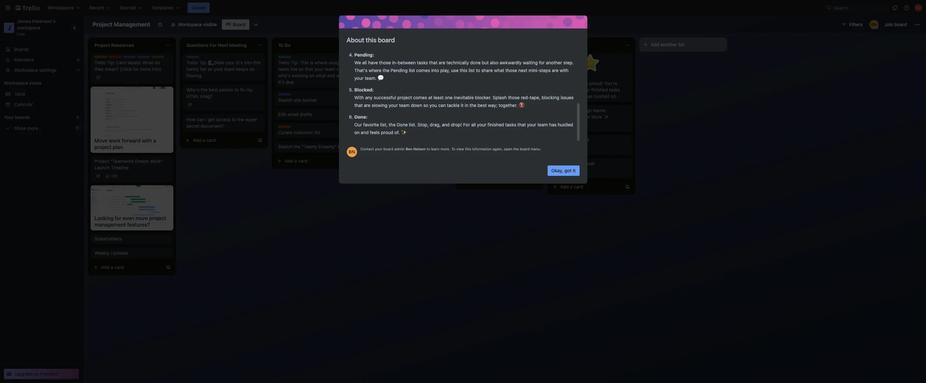 Task type: vqa. For each thing, say whether or not it's contained in the screenshot.
Tip:
yes



Task type: describe. For each thing, give the bounding box(es) containing it.
card
[[116, 60, 126, 65]]

0 horizontal spatial design
[[123, 56, 136, 61]]

free
[[17, 32, 25, 37]]

hustled inside done: our favorite list, the done list. stop, drag, and drop! for all your finished tasks that your team has hustled on and feels proud of. ✨
[[558, 122, 574, 128]]

your inside trello tip trello tip: this is where assigned tasks live so that your team can see who's working on what and when it's due.
[[314, 66, 324, 72]]

stop,
[[418, 122, 429, 128]]

all inside trello tip: ✨ be proud! you're done! for all your finished tasks that your team has hustled on.
[[575, 87, 580, 93]]

add a card button for middle create from template… image
[[458, 177, 531, 187]]

trello tip: this is where assigned tasks live so that your team can see who's working on what and when it's due. link
[[278, 60, 353, 85]]

of.
[[395, 130, 400, 135]]

splash inside "blocked: with any successful project comes at least one inevitable blocker. splash those red-tape, blocking issues that are slowing your team down so you can tackle it in the best way; together. 🚷"
[[493, 95, 507, 100]]

james peterson's workspace free
[[17, 18, 57, 37]]

can inside "blocked: with any successful project comes at least one inevitable blocker. splash those red-tape, blocking issues that are slowing your team down so you can tackle it in the best way; together. 🚷"
[[439, 103, 446, 108]]

those inside "blocked: with any successful project comes at least one inevitable blocker. splash those red-tape, blocking issues that are slowing your team down so you can tackle it in the best way; together. 🚷"
[[508, 95, 520, 100]]

when
[[336, 73, 348, 78]]

color: purple, title: "design team" element for social media assets
[[370, 101, 394, 106]]

so inside "blocked: with any successful project comes at least one inevitable blocker. splash those red-tape, blocking issues that are slowing your team down so you can tackle it in the best way; together. 🚷"
[[424, 103, 429, 108]]

team inside trello tip: ✨ be proud! you're done! for all your finished tasks that your team has hustled on.
[[574, 94, 584, 99]]

with
[[355, 95, 364, 100]]

who's the best person to fix my html snag? link
[[186, 87, 261, 100]]

waiting
[[523, 60, 538, 65]]

tip: inside trello tip: ✨ be proud! you're done! for all your finished tasks that your team has hustled on.
[[567, 81, 575, 86]]

down inside trello tip trello tip: splash those redtape- heavy issues that are slowing your team down here.
[[474, 123, 485, 129]]

together.
[[499, 103, 518, 108]]

filters button
[[840, 19, 865, 30]]

board link
[[222, 19, 250, 30]]

2020 for proposal
[[576, 170, 585, 174]]

that inside pending: we all have those in-between tasks that are technically done but also awkwardly waiting for another step. that's where the pending list comes into play, use this list to share what those next mini-steps are with your team. 💬
[[429, 60, 438, 65]]

tape,
[[530, 95, 541, 100]]

to inside pending: we all have those in-between tasks that are technically done but also awkwardly waiting for another step. that's where the pending list comes into play, use this list to share what those next mini-steps are with your team. 💬
[[476, 68, 480, 73]]

list inside button
[[679, 42, 685, 47]]

design team sketch site banner
[[278, 93, 317, 103]]

a for add a card "button" corresponding to who's the best person to fix my html snag? create from template… image
[[203, 138, 205, 143]]

card down document?
[[206, 138, 216, 143]]

can inside trello tip trello tip: this is where assigned tasks live so that your team can see who's working on what and when it's due.
[[337, 66, 344, 72]]

technically
[[447, 60, 469, 65]]

due.
[[286, 79, 295, 85]]

handy
[[186, 66, 199, 72]]

✨ inside trello tip: ✨ be proud! you're done! for all your finished tasks that your team has hustled on.
[[576, 81, 582, 86]]

to left learn
[[427, 147, 430, 151]]

add for create from template… icon associated with trello tip: 💬for those in-between tasks that are almost done but also awaiting one last step.
[[377, 128, 385, 134]]

color: purple, title: "design team" element for sketch site banner
[[278, 93, 302, 98]]

2 vertical spatial and
[[361, 130, 369, 135]]

more inside trello tip: card labels! what do they mean? (click for more info)
[[140, 66, 151, 72]]

2019
[[576, 146, 585, 151]]

add for finalize campaign name: teamwork dream work ✨ create from template… image
[[561, 184, 569, 190]]

pending: we all have those in-between tasks that are technically done but also awkwardly waiting for another step. that's where the pending list comes into play, use this list to share what those next mini-steps are with your team. 💬
[[355, 52, 574, 81]]

into inside pending: we all have those in-between tasks that are technically done but also awkwardly waiting for another step. that's where the pending list comes into play, use this list to share what those next mini-steps are with your team. 💬
[[431, 68, 439, 73]]

0 vertical spatial team
[[137, 56, 147, 61]]

(click
[[120, 66, 132, 72]]

between inside trello tip trello tip: 💬for those in-between tasks that are almost done but also awaiting one last step.
[[425, 60, 443, 65]]

boards
[[14, 47, 29, 52]]

what inside pending: we all have those in-between tasks that are technically done but also awkwardly waiting for another step. that's where the pending list comes into play, use this list to share what those next mini-steps are with your team. 💬
[[494, 68, 504, 73]]

add a card button for trello tip: card labels! what do they mean? (click for more info)'s create from template… icon
[[91, 262, 163, 273]]

tasks inside pending: we all have those in-between tasks that are technically done but also awkwardly waiting for another step. that's where the pending list comes into play, use this list to share what those next mini-steps are with your team. 💬
[[417, 60, 428, 65]]

9,
[[569, 123, 573, 128]]

jan 9, 2020
[[562, 123, 584, 128]]

fix
[[240, 87, 245, 93]]

okay, got it
[[552, 168, 576, 173]]

we
[[355, 60, 361, 65]]

in- inside pending: we all have those in-between tasks that are technically done but also awkwardly waiting for another step. that's where the pending list comes into play, use this list to share what those next mini-steps are with your team. 💬
[[392, 60, 398, 65]]

all inside done: our favorite list, the done list. stop, drag, and drop! for all your finished tasks that your team has hustled on and feels proud of. ✨
[[471, 122, 476, 128]]

tip for one
[[382, 56, 388, 61]]

project "teamwork dream work" launch timeline link
[[95, 158, 170, 171]]

card down freelancer contracts
[[482, 179, 492, 184]]

one inside trello tip trello tip: 💬for those in-between tasks that are almost done but also awaiting one last step.
[[389, 73, 396, 78]]

are inside trello tip trello tip: 💬for those in-between tasks that are almost done but also awaiting one last step.
[[392, 66, 399, 72]]

least
[[434, 95, 444, 100]]

a for finalize campaign name: teamwork dream work ✨ create from template… image's add a card "button"
[[570, 184, 573, 190]]

color: sky, title: "trello tip" element for who's
[[278, 56, 296, 61]]

step. for last
[[406, 73, 417, 78]]

working
[[292, 73, 308, 78]]

submit
[[554, 138, 569, 143]]

card down updates
[[114, 265, 124, 270]]

proposal
[[576, 161, 595, 166]]

slowing inside trello tip trello tip: splash those redtape- heavy issues that are slowing your team down here.
[[507, 117, 523, 122]]

snag?
[[200, 94, 213, 99]]

finalize
[[554, 108, 570, 113]]

your
[[4, 115, 14, 120]]

are left with
[[552, 68, 559, 73]]

0 notifications image
[[892, 4, 899, 12]]

tip for flowing.
[[198, 56, 204, 61]]

can inside how can i get access to the super secret document?
[[197, 117, 204, 122]]

another inside pending: we all have those in-between tasks that are technically done but also awkwardly waiting for another step. that's where the pending list comes into play, use this list to share what those next mini-steps are with your team. 💬
[[546, 60, 562, 65]]

Jan 31, 2020 checkbox
[[554, 168, 587, 176]]

for inside pending: we all have those in-between tasks that are technically done but also awkwardly waiting for another step. that's where the pending list comes into play, use this list to share what those next mini-steps are with your team. 💬
[[539, 60, 545, 65]]

team inside trello tip trello tip: splash those redtape- heavy issues that are slowing your team down here.
[[462, 123, 473, 129]]

j
[[7, 24, 11, 31]]

html
[[186, 94, 199, 99]]

calendar link
[[14, 101, 80, 108]]

workspace
[[17, 25, 40, 30]]

add a card button for create from template… icon associated with trello tip: 💬for those in-between tasks that are almost done but also awaiting one last step.
[[366, 126, 439, 137]]

Board name text field
[[89, 19, 154, 30]]

project "teamwork dream work" launch timeline
[[95, 159, 163, 171]]

tip: for trello tip: splash those redtape- heavy issues that are slowing your team down here.
[[475, 110, 483, 116]]

on.
[[611, 94, 618, 99]]

💬for
[[392, 60, 405, 65]]

that inside trello tip trello tip: 💬for those in-between tasks that are almost done but also awaiting one last step.
[[382, 66, 391, 72]]

ben nelson (bennelson96) image
[[347, 147, 357, 157]]

blocker.
[[475, 95, 492, 100]]

add a card down freelancer contracts
[[469, 179, 492, 184]]

christina overa (christinaovera) image
[[915, 4, 923, 12]]

priority design team
[[109, 56, 147, 61]]

done inside pending: we all have those in-between tasks that are technically done but also awkwardly waiting for another step. that's where the pending list comes into play, use this list to share what those next mini-steps are with your team. 💬
[[470, 60, 481, 65]]

tasks inside done: our favorite list, the done list. stop, drag, and drop! for all your finished tasks that your team has hustled on and feels proud of. ✨
[[506, 122, 517, 128]]

campaign proposal
[[554, 161, 595, 166]]

the inside sketch the "teamy dreamy" font link
[[294, 144, 301, 150]]

card down "teamy
[[298, 158, 308, 164]]

for inside trello tip: ✨ be proud! you're done! for all your finished tasks that your team has hustled on.
[[567, 87, 574, 93]]

awkwardly
[[500, 60, 522, 65]]

on inside done: our favorite list, the done list. stop, drag, and drop! for all your finished tasks that your team has hustled on and feels proud of. ✨
[[355, 130, 360, 135]]

create from template… image for trello tip: 💬for those in-between tasks that are almost done but also awaiting one last step.
[[441, 129, 447, 134]]

your inside pending: we all have those in-between tasks that are technically done but also awkwardly waiting for another step. that's where the pending list comes into play, use this list to share what those next mini-steps are with your team. 💬
[[355, 75, 364, 81]]

splash inside trello tip trello tip: splash those redtape- heavy issues that are slowing your team down here.
[[484, 110, 498, 116]]

1 horizontal spatial create from template… image
[[533, 179, 539, 184]]

card down done
[[390, 128, 400, 134]]

the inside who's the best person to fix my html snag?
[[201, 87, 208, 93]]

upgrade
[[15, 372, 33, 377]]

this right about
[[366, 36, 377, 44]]

campaign inside finalize campaign name: teamwork dream work ✨
[[571, 108, 592, 113]]

color: sky, title: "trello tip" element for one
[[370, 56, 388, 61]]

that inside trello tip trello tip: splash those redtape- heavy issues that are slowing your team down here.
[[490, 117, 498, 122]]

inevitable
[[454, 95, 474, 100]]

slowing inside "blocked: with any successful project comes at least one inevitable blocker. splash those red-tape, blocking issues that are slowing your team down so you can tackle it in the best way; together. 🚷"
[[372, 103, 388, 108]]

boards link
[[0, 44, 84, 55]]

and inside trello tip trello tip: this is where assigned tasks live so that your team can see who's working on what and when it's due.
[[327, 73, 335, 78]]

is
[[310, 60, 314, 65]]

j link
[[4, 23, 14, 33]]

review
[[383, 87, 396, 93]]

see
[[345, 66, 353, 72]]

tip for who's
[[290, 56, 296, 61]]

trello tip: card labels! what do they mean? (click for more info) link
[[95, 60, 170, 72]]

dream inside project "teamwork dream work" launch timeline
[[135, 159, 149, 164]]

add a card down the list,
[[377, 128, 400, 134]]

search image
[[827, 5, 832, 10]]

halp
[[151, 56, 160, 61]]

show menu image
[[915, 21, 921, 28]]

add for middle create from template… image
[[469, 179, 477, 184]]

work
[[591, 114, 602, 120]]

curate
[[278, 130, 292, 135]]

one inside "blocked: with any successful project comes at least one inevitable blocker. splash those red-tape, blocking issues that are slowing your team down so you can tackle it in the best way; together. 🚷"
[[445, 95, 453, 100]]

star or unstar board image
[[157, 22, 163, 27]]

who's
[[278, 73, 291, 78]]

but inside pending: we all have those in-between tasks that are technically done but also awkwardly waiting for another step. that's where the pending list comes into play, use this list to share what those next mini-steps are with your team. 💬
[[482, 60, 489, 65]]

submit q1 report link
[[554, 137, 629, 144]]

those down awkwardly
[[506, 68, 517, 73]]

successful
[[374, 95, 396, 100]]

blocked:
[[355, 87, 374, 93]]

are inside trello tip trello tip: splash those redtape- heavy issues that are slowing your team down here.
[[500, 117, 506, 122]]

campaign inside campaign proposal link
[[554, 161, 575, 166]]

add for who's the best person to fix my html snag? create from template… image
[[193, 138, 201, 143]]

comes inside pending: we all have those in-between tasks that are technically done but also awkwardly waiting for another step. that's where the pending list comes into play, use this list to share what those next mini-steps are with your team. 💬
[[416, 68, 430, 73]]

done: our favorite list, the done list. stop, drag, and drop! for all your finished tasks that your team has hustled on and feels proud of. ✨
[[355, 114, 574, 135]]

labels!
[[127, 60, 141, 65]]

how can i get access to the super secret document?
[[186, 117, 257, 129]]

team.
[[365, 75, 377, 81]]

color: orange, title: "one more step" element for curate
[[278, 126, 291, 128]]

the inside how can i get access to the super secret document?
[[237, 117, 244, 122]]

customize views image
[[253, 21, 259, 28]]

trello tip: 🌊slide your q's into this handy list so your team keeps on flowing. link
[[186, 60, 261, 79]]

add a card down "teamy
[[285, 158, 308, 164]]

stakeholders link
[[95, 236, 170, 242]]

report
[[577, 138, 590, 143]]

edit email drafts link
[[278, 111, 353, 118]]

this right view
[[465, 147, 472, 151]]

"teamy
[[302, 144, 318, 150]]

project for project management
[[93, 21, 112, 28]]

add a card button for who's the best person to fix my html snag? create from template… image
[[183, 135, 255, 146]]

it inside okay, got it button
[[573, 168, 576, 173]]

0 horizontal spatial color: purple, title: "design team" element
[[123, 56, 147, 61]]

work"
[[150, 159, 163, 164]]

mini-
[[529, 68, 540, 73]]

down inside "blocked: with any successful project comes at least one inevitable blocker. splash those red-tape, blocking issues that are slowing your team down so you can tackle it in the best way; together. 🚷"
[[411, 103, 422, 108]]

also inside pending: we all have those in-between tasks that are technically done but also awkwardly waiting for another step. that's where the pending list comes into play, use this list to share what those next mini-steps are with your team. 💬
[[490, 60, 499, 65]]

site
[[294, 97, 301, 103]]

finished inside trello tip: ✨ be proud! you're done! for all your finished tasks that your team has hustled on.
[[592, 87, 608, 93]]

media
[[384, 105, 397, 111]]

awaiting
[[370, 73, 387, 78]]

a for trello tip: card labels! what do they mean? (click for more info)'s create from template… icon's add a card "button"
[[111, 265, 113, 270]]

this inside trello tip trello tip: 🌊slide your q's into this handy list so your team keeps on flowing.
[[253, 60, 261, 65]]

about
[[347, 36, 364, 44]]

also inside trello tip trello tip: 💬for those in-between tasks that are almost done but also awaiting one last step.
[[435, 66, 443, 72]]

dec
[[562, 146, 569, 151]]

design for sketch site banner
[[278, 93, 291, 98]]

add a card down the 'weekly updates'
[[101, 265, 124, 270]]

that inside trello tip trello tip: this is where assigned tasks live so that your team can see who's working on what and when it's due.
[[305, 66, 313, 72]]

add a card down document?
[[193, 138, 216, 143]]

it inside "blocked: with any successful project comes at least one inevitable blocker. splash those red-tape, blocking issues that are slowing your team down so you can tackle it in the best way; together. 🚷"
[[461, 103, 464, 108]]

finalize campaign name: teamwork dream work ✨
[[554, 108, 609, 120]]

in- inside trello tip trello tip: 💬for those in-between tasks that are almost done but also awaiting one last step.
[[419, 60, 425, 65]]

table
[[14, 91, 25, 97]]

who's the best person to fix my html snag?
[[186, 87, 253, 99]]

"teamwork
[[111, 159, 134, 164]]

finalize campaign name: teamwork dream work ✨ link
[[554, 107, 629, 120]]

tip: inside trello tip: card labels! what do they mean? (click for more info)
[[107, 60, 115, 65]]

create button
[[188, 3, 210, 13]]

jan for campaign
[[562, 170, 568, 174]]

learn
[[431, 147, 440, 151]]

jan for finalize
[[562, 123, 568, 128]]

jan 31, 2020
[[562, 170, 585, 174]]

freelancer contracts
[[462, 150, 505, 156]]

Dec 17, 2019 checkbox
[[554, 145, 587, 153]]

that inside "blocked: with any successful project comes at least one inevitable blocker. splash those red-tape, blocking issues that are slowing your team down so you can tackle it in the best way; together. 🚷"
[[355, 103, 363, 108]]

list inside trello tip trello tip: 🌊slide your q's into this handy list so your team keeps on flowing.
[[200, 66, 207, 72]]

best inside who's the best person to fix my html snag?
[[209, 87, 218, 93]]

2020 for campaign
[[574, 123, 584, 128]]

tasks inside trello tip trello tip: 💬for those in-between tasks that are almost done but also awaiting one last step.
[[370, 66, 381, 72]]

trello tip trello tip: 💬for those in-between tasks that are almost done but also awaiting one last step.
[[370, 56, 443, 78]]

launch
[[95, 165, 110, 171]]



Task type: locate. For each thing, give the bounding box(es) containing it.
so down 🌊slide
[[208, 66, 213, 72]]

james peterson's workspace link
[[17, 18, 57, 30]]

create from template… image
[[441, 129, 447, 134], [166, 265, 171, 270]]

1 vertical spatial also
[[435, 66, 443, 72]]

stakeholders
[[95, 236, 122, 242]]

sketch left site
[[278, 97, 293, 103]]

1 jan from the top
[[562, 123, 568, 128]]

1 horizontal spatial and
[[361, 130, 369, 135]]

Jan 9, 2020 checkbox
[[554, 122, 586, 129]]

tip inside trello tip trello tip: 💬for those in-between tasks that are almost done but also awaiting one last step.
[[382, 56, 388, 61]]

the left "teamy
[[294, 144, 301, 150]]

it's
[[278, 79, 285, 85]]

1 vertical spatial create from template… image
[[166, 265, 171, 270]]

add inside button
[[651, 42, 660, 47]]

add a card button down "teamy
[[274, 156, 347, 166]]

members link
[[0, 55, 84, 65]]

that left the technically
[[429, 60, 438, 65]]

what
[[142, 60, 153, 65]]

1 vertical spatial hustled
[[558, 122, 574, 128]]

Search field
[[832, 3, 889, 13]]

team left keeps
[[224, 66, 235, 72]]

email
[[288, 112, 299, 117]]

finished down way;
[[488, 122, 504, 128]]

trello tip: 💬for those in-between tasks that are almost done but also awaiting one last step. link
[[370, 60, 445, 79]]

those right have
[[379, 60, 391, 65]]

a for add a card "button" underneath "teamy
[[295, 158, 297, 164]]

what inside trello tip trello tip: this is where assigned tasks live so that your team can see who's working on what and when it's due.
[[316, 73, 326, 78]]

open information menu image
[[904, 5, 910, 11]]

the right open
[[514, 147, 519, 151]]

2 horizontal spatial color: purple, title: "design team" element
[[370, 101, 394, 106]]

has inside trello tip: ✨ be proud! you're done! for all your finished tasks that your team has hustled on.
[[586, 94, 593, 99]]

1 in- from the left
[[392, 60, 398, 65]]

are up play, on the top left of page
[[439, 60, 446, 65]]

board inside button
[[895, 22, 907, 27]]

a for add a card "button" associated with middle create from template… image
[[478, 179, 481, 184]]

tasks down have
[[370, 66, 381, 72]]

upgrade to premium
[[15, 372, 58, 377]]

1 horizontal spatial color: orange, title: "one more step" element
[[462, 146, 475, 149]]

trello tip trello tip: splash those redtape- heavy issues that are slowing your team down here.
[[462, 106, 534, 129]]

1 vertical spatial team
[[292, 93, 302, 98]]

list.
[[409, 122, 417, 128]]

weekly updates link
[[95, 250, 170, 257]]

✨ inside done: our favorite list, the done list. stop, drag, and drop! for all your finished tasks that your team has hustled on and feels proud of. ✨
[[401, 130, 407, 135]]

1 vertical spatial on
[[310, 73, 315, 78]]

another inside button
[[661, 42, 677, 47]]

1 vertical spatial for
[[463, 122, 470, 128]]

color: orange, title: "one more step" element up freelancer
[[462, 146, 475, 149]]

0 vertical spatial done
[[470, 60, 481, 65]]

visible
[[203, 22, 217, 27]]

1 vertical spatial for
[[133, 66, 139, 72]]

a down sketch the "teamy dreamy" font
[[295, 158, 297, 164]]

team
[[137, 56, 147, 61], [292, 93, 302, 98], [384, 101, 394, 106]]

on right working
[[310, 73, 315, 78]]

on inside trello tip trello tip: 🌊slide your q's into this handy list so your team keeps on flowing.
[[250, 66, 255, 72]]

are down 💬for
[[392, 66, 399, 72]]

has inside done: our favorite list, the done list. stop, drag, and drop! for all your finished tasks that your team has hustled on and feels proud of. ✨
[[549, 122, 557, 128]]

done inside trello tip trello tip: 💬for those in-between tasks that are almost done but also awaiting one last step.
[[415, 66, 425, 72]]

dream left work
[[577, 114, 590, 120]]

trello inside trello tip: ✨ be proud! you're done! for all your finished tasks that your team has hustled on.
[[554, 81, 566, 86]]

my
[[247, 87, 253, 93]]

team down successful
[[384, 101, 394, 106]]

2 horizontal spatial ✨
[[604, 114, 609, 120]]

0 horizontal spatial slowing
[[372, 103, 388, 108]]

but inside trello tip trello tip: 💬for those in-between tasks that are almost done but also awaiting one last step.
[[427, 66, 434, 72]]

tip: inside trello tip trello tip: 💬for those in-between tasks that are almost done but also awaiting one last step.
[[383, 60, 391, 65]]

the inside done: our favorite list, the done list. stop, drag, and drop! for all your finished tasks that your team has hustled on and feels proud of. ✨
[[389, 122, 396, 128]]

timeline
[[111, 165, 129, 171]]

board left admin
[[384, 147, 394, 151]]

where inside trello tip trello tip: this is where assigned tasks live so that your team can see who's working on what and when it's due.
[[315, 60, 328, 65]]

1 vertical spatial finished
[[488, 122, 504, 128]]

1 horizontal spatial workspace
[[178, 22, 202, 27]]

1 horizontal spatial hustled
[[594, 94, 610, 99]]

0 horizontal spatial create from template… image
[[258, 138, 263, 143]]

assigned
[[329, 60, 347, 65]]

1 vertical spatial splash
[[484, 110, 498, 116]]

q's
[[236, 60, 243, 65]]

finished
[[592, 87, 608, 93], [488, 122, 504, 128]]

0 vertical spatial can
[[337, 66, 344, 72]]

✨ inside finalize campaign name: teamwork dream work ✨
[[604, 114, 609, 120]]

trello inside trello tip: card labels! what do they mean? (click for more info)
[[95, 60, 106, 65]]

team for sketch
[[292, 93, 302, 98]]

add for trello tip: card labels! what do they mean? (click for more info)'s create from template… icon
[[101, 265, 110, 270]]

mean?
[[105, 66, 119, 72]]

are down any
[[364, 103, 371, 108]]

color: orange, title: "one more step" element for freelancer
[[462, 146, 475, 149]]

trello tip trello tip: this is where assigned tasks live so that your team can see who's working on what and when it's due.
[[278, 56, 353, 85]]

a down the list,
[[386, 128, 389, 134]]

0 horizontal spatial step.
[[406, 73, 417, 78]]

0 horizontal spatial between
[[398, 60, 416, 65]]

0 horizontal spatial it
[[461, 103, 464, 108]]

0 horizontal spatial done
[[415, 66, 425, 72]]

1 horizontal spatial also
[[490, 60, 499, 65]]

board left menu.
[[520, 147, 530, 151]]

2 horizontal spatial on
[[355, 130, 360, 135]]

tip: for trello tip: 🌊slide your q's into this handy list so your team keeps on flowing.
[[199, 60, 207, 65]]

workspace visible button
[[167, 19, 221, 30]]

those up the almost at the top left of the page
[[406, 60, 418, 65]]

1 horizontal spatial more
[[140, 66, 151, 72]]

share
[[482, 68, 493, 73]]

more.
[[441, 147, 450, 151]]

join board button
[[881, 19, 911, 30]]

team for social
[[384, 101, 394, 106]]

workspace inside button
[[178, 22, 202, 27]]

project up launch
[[95, 159, 109, 164]]

almost
[[400, 66, 414, 72]]

a down the 'weekly updates'
[[111, 265, 113, 270]]

tip: up 'live'
[[291, 60, 299, 65]]

a for add a card "button" corresponding to create from template… icon associated with trello tip: 💬for those in-between tasks that are almost done but also awaiting one last step.
[[386, 128, 389, 134]]

add board image
[[75, 115, 80, 120]]

color: lime, title: "halp" element
[[151, 56, 164, 61]]

create from template… image for who's the best person to fix my html snag?
[[258, 138, 263, 143]]

workspace for workspace visible
[[178, 22, 202, 27]]

issues down the done!
[[561, 95, 574, 100]]

person
[[219, 87, 234, 93]]

project for project "teamwork dream work" launch timeline
[[95, 159, 109, 164]]

1 horizontal spatial but
[[482, 60, 489, 65]]

sketch inside sketch the "teamy dreamy" font link
[[278, 144, 293, 150]]

1 horizontal spatial finished
[[592, 87, 608, 93]]

for
[[539, 60, 545, 65], [133, 66, 139, 72]]

campaign up okay, got it
[[554, 161, 575, 166]]

that
[[429, 60, 438, 65], [305, 66, 313, 72], [382, 66, 391, 72], [554, 94, 562, 99], [355, 103, 363, 108], [490, 117, 498, 122], [518, 122, 526, 128]]

1 vertical spatial more
[[27, 126, 38, 131]]

has
[[586, 94, 593, 99], [549, 122, 557, 128]]

team inside trello tip trello tip: 🌊slide your q's into this handy list so your team keeps on flowing.
[[224, 66, 235, 72]]

that inside trello tip: ✨ be proud! you're done! for all your finished tasks that your team has hustled on.
[[554, 94, 562, 99]]

that's
[[355, 68, 368, 73]]

0 horizontal spatial what
[[316, 73, 326, 78]]

0 vertical spatial create from template… image
[[441, 129, 447, 134]]

upgrade to premium link
[[4, 369, 79, 380]]

add a card down jan 31, 2020 checkbox
[[561, 184, 584, 190]]

0 vertical spatial into
[[244, 60, 252, 65]]

for inside trello tip: card labels! what do they mean? (click for more info)
[[133, 66, 139, 72]]

social media assets link
[[370, 105, 445, 111]]

our
[[355, 122, 362, 128]]

2020 right 9,
[[574, 123, 584, 128]]

1 horizontal spatial what
[[494, 68, 504, 73]]

sketch the "teamy dreamy" font
[[278, 144, 348, 150]]

also up share
[[490, 60, 499, 65]]

/
[[114, 174, 115, 179]]

to right access
[[232, 117, 236, 122]]

q1
[[570, 138, 576, 143]]

where inside pending: we all have those in-between tasks that are technically done but also awkwardly waiting for another step. that's where the pending list comes into play, use this list to share what those next mini-steps are with your team. 💬
[[369, 68, 382, 73]]

workspace up table
[[4, 80, 28, 86]]

tasks up the on.
[[609, 87, 620, 93]]

0 horizontal spatial finished
[[488, 122, 504, 128]]

font
[[338, 144, 348, 150]]

card down jan 31, 2020
[[574, 184, 584, 190]]

1 horizontal spatial issues
[[561, 95, 574, 100]]

the inside pending: we all have those in-between tasks that are technically done but also awkwardly waiting for another step. that's where the pending list comes into play, use this list to share what those next mini-steps are with your team. 💬
[[383, 68, 390, 73]]

tip: for trello tip: this is where assigned tasks live so that your team can see who's working on what and when it's due.
[[291, 60, 299, 65]]

open
[[504, 147, 513, 151]]

0 horizontal spatial where
[[315, 60, 328, 65]]

that down redtape-
[[518, 122, 526, 128]]

2 vertical spatial design
[[370, 101, 383, 106]]

1 vertical spatial it
[[573, 168, 576, 173]]

management
[[114, 21, 150, 28]]

2 horizontal spatial create from template… image
[[625, 184, 630, 190]]

1 horizontal spatial it
[[573, 168, 576, 173]]

color: yellow, title: "copy request" element
[[95, 56, 107, 58]]

2 horizontal spatial can
[[439, 103, 446, 108]]

comes right the almost at the top left of the page
[[416, 68, 430, 73]]

contact
[[361, 147, 374, 151]]

are down together.
[[500, 117, 506, 122]]

team inside design team sketch site banner
[[292, 93, 302, 98]]

to
[[476, 68, 480, 73], [235, 87, 239, 93], [232, 117, 236, 122], [427, 147, 430, 151], [34, 372, 38, 377]]

1 vertical spatial create from template… image
[[533, 179, 539, 184]]

1 sketch from the top
[[278, 97, 293, 103]]

0 horizontal spatial hustled
[[558, 122, 574, 128]]

tip:
[[107, 60, 115, 65], [199, 60, 207, 65], [291, 60, 299, 65], [383, 60, 391, 65], [567, 81, 575, 86], [475, 110, 483, 116]]

tip: left 💬for
[[383, 60, 391, 65]]

between
[[398, 60, 416, 65], [425, 60, 443, 65]]

those inside trello tip trello tip: 💬for those in-between tasks that are almost done but also awaiting one last step.
[[406, 60, 418, 65]]

tip: inside trello tip trello tip: 🌊slide your q's into this handy list so your team keeps on flowing.
[[199, 60, 207, 65]]

so inside trello tip trello tip: 🌊slide your q's into this handy list so your team keeps on flowing.
[[208, 66, 213, 72]]

1 horizontal spatial team
[[292, 93, 302, 98]]

issues inside "blocked: with any successful project comes at least one inevitable blocker. splash those red-tape, blocking issues that are slowing your team down so you can tackle it in the best way; together. 🚷"
[[561, 95, 574, 100]]

1 horizontal spatial best
[[478, 103, 487, 108]]

0 horizontal spatial but
[[427, 66, 434, 72]]

board up 💬for
[[378, 36, 395, 44]]

your inside "blocked: with any successful project comes at least one inevitable blocker. splash those red-tape, blocking issues that are slowing your team down so you can tackle it in the best way; together. 🚷"
[[389, 103, 398, 108]]

workspace for workspace views
[[4, 80, 28, 86]]

into inside trello tip trello tip: 🌊slide your q's into this handy list so your team keeps on flowing.
[[244, 60, 252, 65]]

1 vertical spatial issues
[[476, 117, 489, 122]]

1 vertical spatial dream
[[135, 159, 149, 164]]

1 vertical spatial and
[[442, 122, 450, 128]]

step. inside trello tip trello tip: 💬for those in-between tasks that are almost done but also awaiting one last step.
[[406, 73, 417, 78]]

and down favorite
[[361, 130, 369, 135]]

1 vertical spatial can
[[439, 103, 446, 108]]

james
[[17, 18, 31, 24]]

1 vertical spatial all
[[575, 87, 580, 93]]

can down least
[[439, 103, 446, 108]]

0 vertical spatial splash
[[493, 95, 507, 100]]

0 vertical spatial for
[[567, 87, 574, 93]]

your inside trello tip trello tip: splash those redtape- heavy issues that are slowing your team down here.
[[524, 117, 534, 122]]

it
[[461, 103, 464, 108], [573, 168, 576, 173]]

1 horizontal spatial into
[[431, 68, 439, 73]]

hustled down "teamwork"
[[558, 122, 574, 128]]

2020 inside 'option'
[[574, 123, 584, 128]]

tip inside trello tip trello tip: splash those redtape- heavy issues that are slowing your team down here.
[[474, 106, 480, 111]]

red-
[[521, 95, 530, 100]]

your boards
[[4, 115, 30, 120]]

sketch down curate
[[278, 144, 293, 150]]

proud!
[[590, 81, 603, 86]]

to right upgrade
[[34, 372, 38, 377]]

to left share
[[476, 68, 480, 73]]

0 vertical spatial and
[[327, 73, 335, 78]]

2 vertical spatial create from template… image
[[625, 184, 630, 190]]

0 horizontal spatial ✨
[[401, 130, 407, 135]]

a down jan 31, 2020 checkbox
[[570, 184, 573, 190]]

also left use
[[435, 66, 443, 72]]

tip: inside trello tip trello tip: this is where assigned tasks live so that your team can see who's working on what and when it's due.
[[291, 60, 299, 65]]

0 horizontal spatial also
[[435, 66, 443, 72]]

more down your boards with 1 items element
[[27, 126, 38, 131]]

project inside project "teamwork dream work" launch timeline
[[95, 159, 109, 164]]

this inside pending: we all have those in-between tasks that are technically done but also awkwardly waiting for another step. that's where the pending list comes into play, use this list to share what those next mini-steps are with your team. 💬
[[460, 68, 468, 73]]

1 horizontal spatial dream
[[577, 114, 590, 120]]

hustled left the on.
[[594, 94, 610, 99]]

this right use
[[460, 68, 468, 73]]

so
[[208, 66, 213, 72], [299, 66, 304, 72], [424, 103, 429, 108]]

1 between from the left
[[398, 60, 416, 65]]

sketch inside design team sketch site banner
[[278, 97, 293, 103]]

jan inside checkbox
[[562, 170, 568, 174]]

tasks inside trello tip trello tip: this is where assigned tasks live so that your team can see who's working on what and when it's due.
[[278, 66, 289, 72]]

2 vertical spatial on
[[355, 130, 360, 135]]

2 vertical spatial all
[[471, 122, 476, 128]]

one
[[389, 73, 396, 78], [445, 95, 453, 100]]

calendar
[[14, 102, 33, 107]]

again,
[[493, 147, 503, 151]]

0 vertical spatial has
[[586, 94, 593, 99]]

0 vertical spatial campaign
[[571, 108, 592, 113]]

create from template… image
[[258, 138, 263, 143], [533, 179, 539, 184], [625, 184, 630, 190]]

tasks up who's
[[278, 66, 289, 72]]

slowing down successful
[[372, 103, 388, 108]]

those inside trello tip trello tip: splash those redtape- heavy issues that are slowing your team down here.
[[499, 110, 511, 116]]

keeps
[[236, 66, 248, 72]]

and left when
[[327, 73, 335, 78]]

2 jan from the top
[[562, 170, 568, 174]]

for inside done: our favorite list, the done list. stop, drag, and drop! for all your finished tasks that your team has hustled on and feels proud of. ✨
[[463, 122, 470, 128]]

sketch site banner link
[[278, 97, 353, 104]]

0 horizontal spatial all
[[362, 60, 367, 65]]

members
[[14, 57, 34, 62]]

live
[[291, 66, 298, 72]]

at
[[429, 95, 433, 100]]

0 horizontal spatial for
[[463, 122, 470, 128]]

0 horizontal spatial in-
[[392, 60, 398, 65]]

1 horizontal spatial color: purple, title: "design team" element
[[278, 93, 302, 98]]

hustled inside trello tip: ✨ be proud! you're done! for all your finished tasks that your team has hustled on.
[[594, 94, 610, 99]]

ben nelson (bennelson96) image
[[870, 20, 879, 29]]

0 vertical spatial best
[[209, 87, 218, 93]]

1 vertical spatial project
[[95, 159, 109, 164]]

those down together.
[[499, 110, 511, 116]]

add a card button up admin
[[366, 126, 439, 137]]

0 vertical spatial another
[[661, 42, 677, 47]]

step.
[[564, 60, 574, 65], [406, 73, 417, 78]]

create from template… image for trello tip: card labels! what do they mean? (click for more info)
[[166, 265, 171, 270]]

add a card button for finalize campaign name: teamwork dream work ✨ create from template… image
[[550, 182, 623, 192]]

team down assigned
[[325, 66, 335, 72]]

redtape-
[[512, 110, 530, 116]]

done right the technically
[[470, 60, 481, 65]]

pending:
[[355, 52, 374, 58]]

team
[[224, 66, 235, 72], [325, 66, 335, 72], [574, 94, 584, 99], [399, 103, 410, 108], [538, 122, 548, 128], [462, 123, 473, 129]]

tip inside trello tip trello tip: 🌊slide your q's into this handy list so your team keeps on flowing.
[[198, 56, 204, 61]]

this
[[300, 60, 309, 65]]

contact your board admin ben nelson to learn more. to view this information again, open the board menu.
[[361, 147, 541, 151]]

heavy
[[462, 117, 474, 122]]

about this board
[[347, 36, 395, 44]]

drafts
[[300, 112, 312, 117]]

1 horizontal spatial done
[[470, 60, 481, 65]]

that up "awaiting"
[[382, 66, 391, 72]]

pending
[[391, 68, 408, 73]]

design inside design team social media assets
[[370, 101, 383, 106]]

on down our
[[355, 130, 360, 135]]

team inside trello tip trello tip: this is where assigned tasks live so that your team can see who's working on what and when it's due.
[[325, 66, 335, 72]]

color: purple, title: "design team" element
[[123, 56, 147, 61], [278, 93, 302, 98], [370, 101, 394, 106]]

into left play, on the top left of page
[[431, 68, 439, 73]]

what left when
[[316, 73, 326, 78]]

that inside done: our favorite list, the done list. stop, drag, and drop! for all your finished tasks that your team has hustled on and feels proud of. ✨
[[518, 122, 526, 128]]

0 horizontal spatial workspace
[[4, 80, 28, 86]]

add another list button
[[640, 38, 728, 52]]

create from template… image for finalize campaign name: teamwork dream work ✨
[[625, 184, 630, 190]]

use
[[451, 68, 459, 73]]

0 vertical spatial 2020
[[574, 123, 584, 128]]

1
[[76, 126, 78, 131]]

trello tip: card labels! what do they mean? (click for more info)
[[95, 60, 161, 72]]

team left halp at the left top of the page
[[137, 56, 147, 61]]

into right the q's
[[244, 60, 252, 65]]

design for social media assets
[[370, 101, 383, 106]]

2 vertical spatial team
[[384, 101, 394, 106]]

in- right 💬for
[[419, 60, 425, 65]]

0 horizontal spatial into
[[244, 60, 252, 65]]

your boards with 1 items element
[[4, 114, 65, 121]]

step. for another
[[564, 60, 574, 65]]

info)
[[152, 66, 161, 72]]

step. inside pending: we all have those in-between tasks that are technically done but also awkwardly waiting for another step. that's where the pending list comes into play, use this list to share what those next mini-steps are with your team. 💬
[[564, 60, 574, 65]]

team down project
[[399, 103, 410, 108]]

1 vertical spatial ✨
[[604, 114, 609, 120]]

✨ left be
[[576, 81, 582, 86]]

color: sky, title: "trello tip" element for flowing.
[[186, 56, 204, 61]]

team down be
[[574, 94, 584, 99]]

campaign
[[571, 108, 592, 113], [554, 161, 575, 166]]

are inside "blocked: with any successful project comes at least one inevitable blocker. splash those red-tape, blocking issues that are slowing your team down so you can tackle it in the best way; together. 🚷"
[[364, 103, 371, 108]]

comes left at on the left top of the page
[[413, 95, 427, 100]]

all right the drop!
[[471, 122, 476, 128]]

tip: for trello tip: 💬for those in-between tasks that are almost done but also awaiting one last step.
[[383, 60, 391, 65]]

tip: inside trello tip trello tip: splash those redtape- heavy issues that are slowing your team down here.
[[475, 110, 483, 116]]

1 horizontal spatial create from template… image
[[441, 129, 447, 134]]

to inside who's the best person to fix my html snag?
[[235, 87, 239, 93]]

into
[[244, 60, 252, 65], [431, 68, 439, 73]]

blocked: with any successful project comes at least one inevitable blocker. splash those red-tape, blocking issues that are slowing your team down so you can tackle it in the best way; together. 🚷
[[355, 87, 574, 108]]

to inside how can i get access to the super secret document?
[[232, 117, 236, 122]]

the right the list,
[[389, 122, 396, 128]]

assets
[[398, 105, 411, 111]]

finished inside done: our favorite list, the done list. stop, drag, and drop! for all your finished tasks that your team has hustled on and feels proud of. ✨
[[488, 122, 504, 128]]

add a card button down jan 31, 2020
[[550, 182, 623, 192]]

0 horizontal spatial for
[[133, 66, 139, 72]]

team inside "blocked: with any successful project comes at least one inevitable blocker. splash those red-tape, blocking issues that are slowing your team down so you can tackle it in the best way; together. 🚷"
[[399, 103, 410, 108]]

freelancer contracts link
[[462, 150, 537, 157]]

the up 💬 in the left of the page
[[383, 68, 390, 73]]

0 vertical spatial color: orange, title: "one more step" element
[[278, 126, 291, 128]]

the
[[383, 68, 390, 73], [201, 87, 208, 93], [470, 103, 477, 108], [237, 117, 244, 122], [389, 122, 396, 128], [294, 144, 301, 150], [514, 147, 519, 151]]

primary element
[[0, 0, 927, 16]]

1 vertical spatial workspace
[[4, 80, 28, 86]]

1 vertical spatial best
[[478, 103, 487, 108]]

0 horizontal spatial best
[[209, 87, 218, 93]]

add a card
[[377, 128, 400, 134], [193, 138, 216, 143], [285, 158, 308, 164], [469, 179, 492, 184], [561, 184, 584, 190], [101, 265, 124, 270]]

2 horizontal spatial and
[[442, 122, 450, 128]]

what right share
[[494, 68, 504, 73]]

tip: up mean?
[[107, 60, 115, 65]]

color: red, title: "priority" element
[[109, 56, 122, 61]]

design
[[123, 56, 136, 61], [278, 93, 291, 98], [370, 101, 383, 106]]

down left the here. on the right of the page
[[474, 123, 485, 129]]

board right "join"
[[895, 22, 907, 27]]

and right the drag,
[[442, 122, 450, 128]]

next
[[519, 68, 528, 73]]

color: orange, title: "one more step" element
[[278, 126, 291, 128], [462, 146, 475, 149]]

1 vertical spatial color: orange, title: "one more step" element
[[462, 146, 475, 149]]

dream inside finalize campaign name: teamwork dream work ✨
[[577, 114, 590, 120]]

1 horizontal spatial where
[[369, 68, 382, 73]]

all right we
[[362, 60, 367, 65]]

issues up the here. on the right of the page
[[476, 117, 489, 122]]

0 vertical spatial comes
[[416, 68, 430, 73]]

drop!
[[451, 122, 462, 128]]

edit
[[278, 112, 286, 117]]

all
[[362, 60, 367, 65], [575, 87, 580, 93], [471, 122, 476, 128]]

for right the done!
[[567, 87, 574, 93]]

you
[[430, 103, 437, 108]]

1 vertical spatial where
[[369, 68, 382, 73]]

1 vertical spatial step.
[[406, 73, 417, 78]]

can up when
[[337, 66, 344, 72]]

2 between from the left
[[425, 60, 443, 65]]

1 vertical spatial one
[[445, 95, 453, 100]]

splash up way;
[[493, 95, 507, 100]]

list
[[679, 42, 685, 47], [200, 66, 207, 72], [409, 68, 415, 73], [469, 68, 475, 73], [314, 130, 321, 135]]

1 horizontal spatial has
[[586, 94, 593, 99]]

that down the done!
[[554, 94, 562, 99]]

on inside trello tip trello tip: this is where assigned tasks live so that your team can see who's working on what and when it's due.
[[310, 73, 315, 78]]

so inside trello tip trello tip: this is where assigned tasks live so that your team can see who's working on what and when it's due.
[[299, 66, 304, 72]]

1 horizontal spatial step.
[[564, 60, 574, 65]]

1 horizontal spatial another
[[661, 42, 677, 47]]

0 vertical spatial step.
[[564, 60, 574, 65]]

add a card button down weekly updates link at the left of page
[[91, 262, 163, 273]]

best inside "blocked: with any successful project comes at least one inevitable blocker. splash those red-tape, blocking issues that are slowing your team down so you can tackle it in the best way; together. 🚷"
[[478, 103, 487, 108]]

tip: down with
[[567, 81, 575, 86]]

2 in- from the left
[[419, 60, 425, 65]]

project
[[398, 95, 412, 100]]

color: sky, title: "trello tip" element
[[137, 56, 155, 61], [186, 56, 204, 61], [278, 56, 296, 61], [370, 56, 388, 61], [462, 106, 480, 111]]

issues inside trello tip trello tip: splash those redtape- heavy issues that are slowing your team down here.
[[476, 117, 489, 122]]

best up snag?
[[209, 87, 218, 93]]

0 vertical spatial ✨
[[576, 81, 582, 86]]

so up working
[[299, 66, 304, 72]]

1 vertical spatial slowing
[[507, 117, 523, 122]]

secret
[[186, 123, 200, 129]]

0 horizontal spatial team
[[137, 56, 147, 61]]

a down document?
[[203, 138, 205, 143]]

✨ down name: at the top right of page
[[604, 114, 609, 120]]

tip: down blocker.
[[475, 110, 483, 116]]

comes inside "blocked: with any successful project comes at least one inevitable blocker. splash those red-tape, blocking issues that are slowing your team down so you can tackle it in the best way; together. 🚷"
[[413, 95, 427, 100]]

0 vertical spatial dream
[[577, 114, 590, 120]]

tasks inside trello tip: ✨ be proud! you're done! for all your finished tasks that your team has hustled on.
[[609, 87, 620, 93]]

best down blocker.
[[478, 103, 487, 108]]

the left the super
[[237, 117, 244, 122]]

project left management
[[93, 21, 112, 28]]

2 sketch from the top
[[278, 144, 293, 150]]



